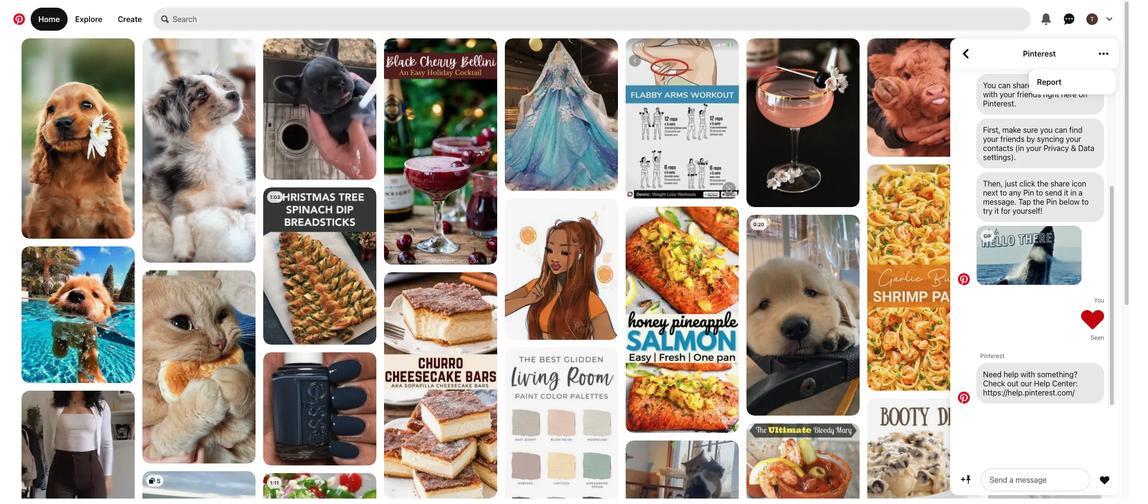 Task type: describe. For each thing, give the bounding box(es) containing it.
this may contain: a golden retriever swimming in a pool with his head above the water's surface image
[[22, 246, 135, 383]]

this contains an image of: healthy smoothies image
[[988, 38, 1101, 239]]

this may contain: an orange cat is chewing on a stuffed animal with it's paw in its mouth image
[[142, 270, 256, 464]]

can inside first, make sure you can find your friends by syncing your contacts (in your privacy & data settings).
[[1055, 125, 1067, 134]]

help
[[1004, 370, 1019, 379]]

tap
[[1019, 197, 1031, 206]]

you
[[1040, 125, 1053, 134]]

need
[[983, 370, 1002, 379]]

send a cute gif to your friends and family! image
[[977, 226, 1081, 285]]

this may contain: black cherry bellini is an easy holiday cocktail that's perfect for the holidays image
[[384, 38, 497, 265]]

can inside you can share ideas and images with your friends right here on pinterest.
[[998, 81, 1011, 90]]

friends inside first, make sure you can find your friends by syncing your contacts (in your privacy & data settings).
[[1001, 134, 1025, 143]]

and
[[1054, 81, 1067, 90]]

2 pinterest image from the top
[[958, 392, 970, 404]]

create link
[[110, 8, 150, 31]]

message.
[[983, 197, 1017, 206]]

1 vertical spatial the
[[1033, 197, 1044, 206]]

your right (in
[[1026, 143, 1042, 152]]

this may contain: an oil painting of a martini glass with olives image
[[988, 401, 1101, 499]]

click
[[1019, 179, 1035, 188]]

1 pinterest image from the top
[[958, 273, 970, 285]]

share inside you can share ideas and images with your friends right here on pinterest.
[[1013, 81, 1032, 90]]

this may contain: a golden retriever standing on its hind legs in the sand at the beach with it's paws up image
[[142, 471, 256, 499]]

report button
[[1037, 77, 1108, 86]]

help
[[1034, 379, 1050, 388]]

your right syncing
[[1066, 134, 1081, 143]]

this contains an image of: princess blue tulle long sleeve backless wedding dress image
[[505, 38, 618, 191]]

this may contain: a poster showing how to do an arm workout image
[[626, 38, 739, 200]]

then,
[[983, 179, 1003, 188]]

with inside you can share ideas and images with your friends right here on pinterest.
[[983, 90, 998, 99]]

0 horizontal spatial pinterest
[[980, 352, 1005, 359]]

https://help.pinterest.com/ link
[[983, 388, 1098, 397]]

with inside need help with something? check out our help center: https://help.pinterest.com/
[[1021, 370, 1035, 379]]

this may contain: cucumber tomato feta salad in a glass bowl with the title above it image
[[263, 473, 376, 499]]

home
[[38, 15, 60, 24]]

&
[[1071, 143, 1076, 152]]

out
[[1007, 379, 1019, 388]]

need help with something? check out our help center: https://help.pinterest.com/
[[983, 370, 1078, 397]]

1 horizontal spatial pinterest
[[1023, 49, 1056, 58]]

this may contain: a small kitten sitting on top of a bed image
[[988, 247, 1101, 394]]

home link
[[31, 8, 67, 31]]

images
[[1069, 81, 1094, 90]]

contacts
[[983, 143, 1013, 152]]

your inside you can share ideas and images with your friends right here on pinterest.
[[1000, 90, 1015, 99]]

yourself!
[[1013, 206, 1043, 215]]

this contains an image of: 20 nail colors to rock this fall & winter image
[[263, 352, 376, 466]]

heart image
[[1081, 307, 1104, 330]]

this may contain: two cats standing on their hind legs in the middle of a bed and one cat is looking at another cat image
[[626, 441, 739, 499]]

make
[[1002, 125, 1021, 134]]

here
[[1061, 90, 1077, 99]]

a
[[1079, 188, 1083, 197]]

on
[[1079, 90, 1087, 99]]

below
[[1059, 197, 1080, 206]]

first, make sure you can find your friends by syncing your contacts (in your privacy & data settings).
[[983, 125, 1095, 162]]

privacy
[[1044, 143, 1069, 152]]

next
[[983, 188, 998, 197]]

try
[[983, 206, 993, 215]]

1 horizontal spatial pin
[[1046, 197, 1057, 206]]

sure
[[1023, 125, 1038, 134]]



Task type: locate. For each thing, give the bounding box(es) containing it.
with right help
[[1021, 370, 1035, 379]]

icon
[[1072, 179, 1086, 188]]

can right you on the top of page
[[1055, 125, 1067, 134]]

right
[[1043, 90, 1059, 99]]

your up settings).
[[983, 134, 999, 143]]

you can share ideas and images with your friends right here on pinterest.
[[983, 81, 1094, 108]]

to right in
[[1082, 197, 1089, 206]]

you for you
[[1094, 297, 1104, 303]]

the right tap
[[1033, 197, 1044, 206]]

center:
[[1052, 379, 1078, 388]]

our
[[1021, 379, 1032, 388]]

for
[[1001, 206, 1011, 215]]

0 horizontal spatial share
[[1013, 81, 1032, 90]]

you inside you can share ideas and images with your friends right here on pinterest.
[[983, 81, 996, 90]]

pinterest up need
[[980, 352, 1005, 359]]

find
[[1069, 125, 1083, 134]]

to left any
[[1000, 188, 1007, 197]]

1 vertical spatial with
[[1021, 370, 1035, 379]]

check
[[983, 379, 1005, 388]]

this may contain: a drawing of a woman with long red hair and oranges in the background, she is holding her hand up to her ear image
[[505, 199, 618, 340]]

settings).
[[983, 152, 1016, 162]]

can up pinterest. on the right of page
[[998, 81, 1011, 90]]

then, just click the share icon next to any pin to send it in a message. tap the pin below to try it for yourself!
[[983, 179, 1089, 215]]

1 vertical spatial it
[[995, 206, 999, 215]]

it right the try
[[995, 206, 999, 215]]

send
[[1045, 188, 1062, 197]]

in
[[1071, 188, 1077, 197]]

share left ideas in the right top of the page
[[1013, 81, 1032, 90]]

by
[[1027, 134, 1035, 143]]

main content
[[0, 0, 1123, 499]]

the right click
[[1037, 179, 1049, 188]]

2 horizontal spatial to
[[1082, 197, 1089, 206]]

you
[[983, 81, 996, 90], [1094, 297, 1104, 303]]

this may contain: garlic butter shrimp pasta in a skillet image
[[867, 164, 981, 391]]

this may contain: a small dog sitting on the floor looking up image
[[142, 38, 256, 263]]

seen
[[1091, 334, 1104, 341]]

Search text field
[[173, 8, 1031, 31]]

0 vertical spatial friends
[[1017, 90, 1041, 99]]

this contains an image of: cos image
[[867, 38, 981, 157]]

to
[[1000, 188, 1007, 197], [1036, 188, 1043, 197], [1082, 197, 1089, 206]]

the
[[1037, 179, 1049, 188], [1033, 197, 1044, 206]]

this contains an image of: cute office outfit image
[[22, 391, 135, 499]]

0 horizontal spatial can
[[998, 81, 1011, 90]]

this may contain: the pink cherry blossom margarita cocktail is served in a coupe glass with an olive garnish image
[[747, 38, 860, 208]]

list
[[0, 38, 1123, 499]]

you up heart 'image'
[[1094, 297, 1104, 303]]

pinterest.
[[983, 99, 1016, 108]]

Send a message text field
[[989, 474, 1083, 485]]

pinterest link
[[1023, 49, 1056, 58]]

friends
[[1017, 90, 1041, 99], [1001, 134, 1025, 143]]

pin
[[1023, 188, 1034, 197], [1046, 197, 1057, 206]]

1 vertical spatial can
[[1055, 125, 1067, 134]]

0 horizontal spatial with
[[983, 90, 998, 99]]

https://help.pinterest.com/
[[983, 388, 1075, 397]]

this may contain: salmon with lemon and pineapple salsa on top is shown in two different photos, one has image
[[626, 207, 739, 433]]

0 horizontal spatial it
[[995, 206, 999, 215]]

your up make
[[1000, 90, 1015, 99]]

pinterest up report at the right top of page
[[1023, 49, 1056, 58]]

0 vertical spatial pinterest image
[[958, 273, 970, 285]]

1 vertical spatial pinterest
[[980, 352, 1005, 359]]

to left send at the right top of page
[[1036, 188, 1043, 197]]

friends left by
[[1001, 134, 1025, 143]]

(in
[[1015, 143, 1024, 152]]

1 horizontal spatial it
[[1064, 188, 1069, 197]]

pin right any
[[1023, 188, 1034, 197]]

1 horizontal spatial share
[[1051, 179, 1070, 188]]

1 vertical spatial pinterest image
[[958, 392, 970, 404]]

0 vertical spatial it
[[1064, 188, 1069, 197]]

explore link
[[67, 8, 110, 31]]

data
[[1078, 143, 1095, 152]]

friends inside you can share ideas and images with your friends right here on pinterest.
[[1017, 90, 1041, 99]]

friends left right
[[1017, 90, 1041, 99]]

ideas
[[1034, 81, 1052, 90]]

something?
[[1037, 370, 1078, 379]]

0 vertical spatial share
[[1013, 81, 1032, 90]]

0 vertical spatial you
[[983, 81, 996, 90]]

syncing
[[1037, 134, 1064, 143]]

these christmas tree breadsticks are stuffed with spinach dip! such a fun appetizer to take to a holiday party. #itsalwaysautumn #christmas #christmasfood #christmasappetizer #christmastreats #spinachdip image
[[263, 187, 376, 345]]

with up first,
[[983, 90, 998, 99]]

0 vertical spatial pinterest
[[1023, 49, 1056, 58]]

explore
[[75, 15, 102, 24]]

main content containing pinterest
[[0, 0, 1123, 499]]

1 horizontal spatial with
[[1021, 370, 1035, 379]]

0 horizontal spatial pin
[[1023, 188, 1034, 197]]

this may contain: a close up of a dog laying on a chair image
[[747, 215, 860, 416]]

0 vertical spatial can
[[998, 81, 1011, 90]]

create
[[118, 15, 142, 24]]

this may contain: several pieces of cheesecake bars stacked on top of each other image
[[384, 272, 497, 499]]

share
[[1013, 81, 1032, 90], [1051, 179, 1070, 188]]

1 horizontal spatial can
[[1055, 125, 1067, 134]]

can
[[998, 81, 1011, 90], [1055, 125, 1067, 134]]

with
[[983, 90, 998, 99], [1021, 370, 1035, 379]]

search icon image
[[161, 15, 169, 23]]

any
[[1009, 188, 1021, 197]]

you up pinterest. on the right of page
[[983, 81, 996, 90]]

it
[[1064, 188, 1069, 197], [995, 206, 999, 215]]

1 vertical spatial share
[[1051, 179, 1070, 188]]

just
[[1005, 179, 1017, 188]]

this may contain: a brown dog with a white flower in its mouth image
[[22, 38, 135, 240]]

you for you can share ideas and images with your friends right here on pinterest.
[[983, 81, 996, 90]]

report
[[1037, 77, 1062, 86]]

pin left below
[[1046, 197, 1057, 206]]

1 vertical spatial you
[[1094, 297, 1104, 303]]

pinterest image
[[958, 273, 970, 285], [958, 392, 970, 404]]

your
[[1000, 90, 1015, 99], [983, 134, 999, 143], [1066, 134, 1081, 143], [1026, 143, 1042, 152]]

0 vertical spatial with
[[983, 90, 998, 99]]

1 horizontal spatial to
[[1036, 188, 1043, 197]]

0 horizontal spatial to
[[1000, 188, 1007, 197]]

this contains an image of: the ultimate bloody mary recipe image
[[747, 423, 860, 499]]

1 horizontal spatial you
[[1094, 297, 1104, 303]]

pinterest
[[1023, 49, 1056, 58], [980, 352, 1005, 359]]

this may contain: the best golden living room paint color palettes for every room in your home, including image
[[505, 348, 618, 499]]

0 horizontal spatial you
[[983, 81, 996, 90]]

this may contain: a bowl filled with chocolate chips and marshmallow fluff image
[[867, 398, 981, 499]]

terry turtle image
[[1087, 13, 1098, 25]]

share left in
[[1051, 179, 1070, 188]]

it left in
[[1064, 188, 1069, 197]]

1 vertical spatial friends
[[1001, 134, 1025, 143]]

0 vertical spatial the
[[1037, 179, 1049, 188]]

share inside then, just click the share icon next to any pin to send it in a message. tap the pin below to try it for yourself!
[[1051, 179, 1070, 188]]

first,
[[983, 125, 1000, 134]]



Task type: vqa. For each thing, say whether or not it's contained in the screenshot.
This contains an image of: Cos
yes



